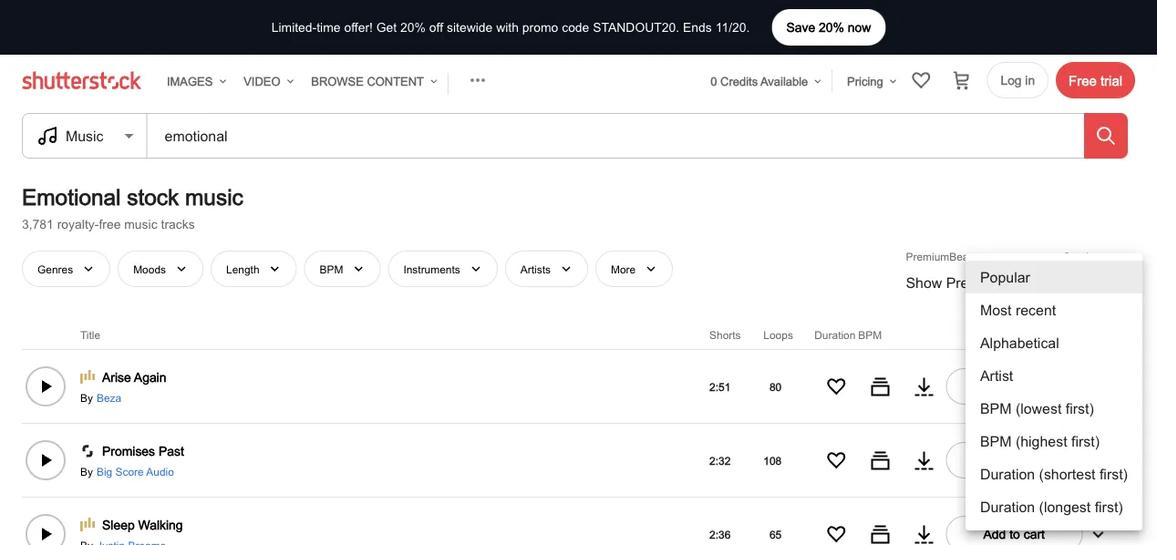 Task type: vqa. For each thing, say whether or not it's contained in the screenshot.
pricing LINK
yes



Task type: describe. For each thing, give the bounding box(es) containing it.
with
[[496, 20, 519, 35]]

add to cart button for arise again
[[946, 368, 1083, 405]]

arise again link
[[102, 368, 166, 386]]

alphabetical
[[980, 334, 1059, 351]]

add to cart for sleep walking
[[984, 527, 1045, 541]]

code
[[562, 20, 589, 35]]

instruments
[[403, 262, 460, 275]]

overflow menu image
[[467, 69, 489, 91]]

bpm for bpm
[[320, 262, 343, 275]]

free
[[1069, 72, 1097, 88]]

get
[[376, 20, 397, 35]]

limited-
[[271, 20, 317, 35]]

off
[[429, 20, 443, 35]]

images
[[167, 74, 213, 88]]

emotional
[[22, 184, 121, 210]]

0 vertical spatial music
[[185, 184, 243, 210]]

cart for arise again
[[1024, 379, 1045, 394]]

log in link
[[987, 62, 1049, 98]]

(longest
[[1039, 498, 1091, 515]]

royalty-
[[57, 216, 99, 231]]

80
[[770, 380, 782, 393]]

add for arise again
[[984, 379, 1006, 394]]

free
[[99, 216, 121, 231]]

again
[[134, 370, 166, 385]]

browse content
[[311, 74, 424, 88]]

similar image
[[869, 449, 891, 471]]

instruments button
[[388, 251, 498, 287]]

credits
[[721, 74, 758, 88]]

stock
[[127, 184, 179, 210]]

moods button
[[118, 251, 203, 287]]

shorts
[[710, 329, 741, 341]]

save image for past
[[826, 449, 847, 471]]

past
[[159, 444, 184, 458]]

now
[[848, 20, 871, 34]]

108
[[764, 454, 782, 467]]

try image for arise again
[[913, 375, 935, 397]]

1 20% from the left
[[819, 20, 844, 34]]

most recent option
[[966, 294, 1143, 326]]

duration for duration (longest first)
[[980, 498, 1035, 515]]

2:51
[[710, 380, 731, 393]]

pricing
[[847, 74, 883, 88]]

beza link
[[93, 390, 121, 405]]

images link
[[160, 63, 229, 99]]

duration bpm
[[815, 329, 882, 341]]

to for sleep walking
[[1010, 527, 1020, 541]]

in
[[1025, 73, 1035, 88]]

by for arise
[[80, 391, 93, 404]]

ends
[[683, 20, 712, 35]]

sleep
[[102, 518, 135, 532]]

bpm button
[[304, 251, 381, 287]]

alphabetical option
[[966, 326, 1143, 359]]

to for promises past
[[1010, 453, 1020, 467]]

big score audio link
[[93, 464, 174, 479]]

save 20% now link
[[772, 9, 886, 46]]

bpm (lowest first) option
[[966, 392, 1143, 425]]

free trial
[[1069, 72, 1123, 88]]

beza
[[97, 391, 121, 404]]

cart for sleep walking
[[1024, 527, 1045, 541]]

most recent
[[980, 301, 1056, 318]]

first) for duration (longest first)
[[1095, 498, 1123, 515]]

1 vertical spatial music
[[124, 216, 157, 231]]

list box containing popular
[[966, 254, 1143, 531]]

most
[[980, 301, 1012, 318]]

title
[[80, 329, 100, 341]]

arise
[[102, 370, 131, 385]]

artists button
[[505, 251, 588, 287]]

by beza
[[80, 391, 121, 404]]

duration (shortest first) option
[[966, 458, 1143, 491]]

promo
[[522, 20, 558, 35]]

walking
[[138, 518, 183, 532]]

similar image for walking
[[869, 523, 891, 545]]

add to cart for arise again
[[984, 379, 1045, 394]]

0
[[711, 74, 717, 88]]

moods
[[133, 262, 166, 275]]

bpm for bpm (lowest first)
[[980, 400, 1012, 417]]

by for promises
[[80, 465, 93, 478]]

save image
[[826, 375, 847, 397]]

browse
[[311, 74, 364, 88]]



Task type: locate. For each thing, give the bounding box(es) containing it.
2:32
[[710, 454, 731, 467]]

1 vertical spatial save image
[[826, 523, 847, 545]]

0 vertical spatial save image
[[826, 449, 847, 471]]

to down "bpm (highest first)"
[[1010, 453, 1020, 467]]

20% left now
[[819, 20, 844, 34]]

1 vertical spatial add to cart button
[[946, 442, 1083, 479]]

bpm
[[320, 262, 343, 275], [858, 329, 882, 341], [980, 400, 1012, 417], [980, 433, 1012, 450]]

add to cart down duration (longest first)
[[984, 527, 1045, 541]]

artists
[[521, 262, 551, 275]]

content
[[367, 74, 424, 88]]

65
[[770, 528, 782, 541]]

first) right (lowest
[[1066, 400, 1094, 417]]

3 add to cart button from the top
[[946, 516, 1083, 545]]

20%
[[819, 20, 844, 34], [400, 20, 426, 35]]

2 save image from the top
[[826, 523, 847, 545]]

popular
[[980, 269, 1030, 285]]

duration for duration (shortest first)
[[980, 466, 1035, 482]]

1 vertical spatial add to cart
[[984, 453, 1045, 467]]

1 horizontal spatial 20%
[[819, 20, 844, 34]]

pricing link
[[840, 63, 900, 99]]

0 vertical spatial try image
[[913, 375, 935, 397]]

2 vertical spatial add
[[984, 527, 1006, 541]]

to down duration (longest first)
[[1010, 527, 1020, 541]]

duration (shortest first)
[[980, 466, 1128, 482]]

standout20.
[[593, 20, 680, 35]]

(shortest
[[1039, 466, 1096, 482]]

first)
[[1066, 400, 1094, 417], [1071, 433, 1100, 450], [1100, 466, 1128, 482], [1095, 498, 1123, 515]]

0 vertical spatial add
[[984, 379, 1006, 394]]

add for promises past
[[984, 453, 1006, 467]]

(highest
[[1016, 433, 1067, 450]]

cart for promises past
[[1024, 453, 1045, 467]]

to
[[1010, 379, 1020, 394], [1010, 453, 1020, 467], [1010, 527, 1020, 541]]

shutterstock image
[[22, 71, 145, 89]]

1 cart from the top
[[1024, 379, 1045, 394]]

1 to from the top
[[1010, 379, 1020, 394]]

2 20% from the left
[[400, 20, 426, 35]]

to up bpm (lowest first)
[[1010, 379, 1020, 394]]

sleep walking link
[[102, 516, 183, 534]]

3,781
[[22, 216, 54, 231]]

bpm (lowest first)
[[980, 400, 1094, 417]]

0 horizontal spatial 20%
[[400, 20, 426, 35]]

add to cart button for promises past
[[946, 442, 1083, 479]]

by left beza
[[80, 391, 93, 404]]

music down stock
[[124, 216, 157, 231]]

1 vertical spatial to
[[1010, 453, 1020, 467]]

20% left off
[[400, 20, 426, 35]]

1 by from the top
[[80, 391, 93, 404]]

bpm inside button
[[320, 262, 343, 275]]

trial
[[1101, 72, 1123, 88]]

bpm (highest first) option
[[966, 425, 1143, 458]]

1 vertical spatial add
[[984, 453, 1006, 467]]

2 add to cart button from the top
[[946, 442, 1083, 479]]

2 vertical spatial duration
[[980, 498, 1035, 515]]

add to cart button for sleep walking
[[946, 516, 1083, 545]]

duration down "bpm (highest first)"
[[980, 466, 1035, 482]]

available
[[761, 74, 808, 88]]

free trial button
[[1056, 62, 1135, 98]]

cart image
[[951, 69, 973, 91]]

2:36
[[710, 528, 731, 541]]

11/20.
[[716, 20, 750, 35]]

0 vertical spatial by
[[80, 391, 93, 404]]

bpm (highest first)
[[980, 433, 1100, 450]]

1 add to cart from the top
[[984, 379, 1045, 394]]

bpm for bpm (highest first)
[[980, 433, 1012, 450]]

log
[[1001, 73, 1022, 88]]

save image right 65 on the bottom right
[[826, 523, 847, 545]]

first) right (longest
[[1095, 498, 1123, 515]]

3 cart from the top
[[1024, 527, 1045, 541]]

similar image left try image
[[869, 523, 891, 545]]

genres
[[37, 262, 73, 275]]

cart down duration (longest first)
[[1024, 527, 1045, 541]]

length
[[226, 262, 259, 275]]

duration for duration bpm
[[815, 329, 856, 341]]

offer!
[[344, 20, 373, 35]]

browse content link
[[304, 63, 440, 99]]

by left big
[[80, 465, 93, 478]]

promises past link
[[102, 442, 184, 460]]

video
[[244, 74, 280, 88]]

list box
[[966, 254, 1143, 531]]

2 add from the top
[[984, 453, 1006, 467]]

save
[[786, 20, 815, 34]]

3 add from the top
[[984, 527, 1006, 541]]

try image right similar icon
[[913, 449, 935, 471]]

score
[[115, 465, 144, 478]]

save image for walking
[[826, 523, 847, 545]]

arise again
[[102, 370, 166, 385]]

1 vertical spatial try image
[[913, 449, 935, 471]]

1 save image from the top
[[826, 449, 847, 471]]

first) for duration (shortest first)
[[1100, 466, 1128, 482]]

cart down "bpm (highest first)"
[[1024, 453, 1045, 467]]

0 vertical spatial to
[[1010, 379, 1020, 394]]

1 vertical spatial by
[[80, 465, 93, 478]]

try image
[[913, 523, 935, 545]]

artist option
[[966, 359, 1143, 392]]

collections image
[[911, 69, 932, 91]]

search image
[[1095, 125, 1117, 147]]

add for sleep walking
[[984, 527, 1006, 541]]

emotional stock music 3,781 royalty-free music tracks
[[22, 184, 243, 231]]

save image left similar icon
[[826, 449, 847, 471]]

sitewide
[[447, 20, 493, 35]]

by big score audio
[[80, 465, 174, 478]]

2 vertical spatial cart
[[1024, 527, 1045, 541]]

similar image right save image
[[869, 375, 891, 397]]

artist
[[980, 367, 1013, 384]]

2 similar image from the top
[[869, 523, 891, 545]]

to for arise again
[[1010, 379, 1020, 394]]

2 vertical spatial to
[[1010, 527, 1020, 541]]

2 add to cart from the top
[[984, 453, 1045, 467]]

more button
[[595, 251, 673, 287]]

2 try image from the top
[[913, 449, 935, 471]]

tracks
[[161, 216, 195, 231]]

2 by from the top
[[80, 465, 93, 478]]

popular option
[[966, 261, 1143, 294]]

duration up save image
[[815, 329, 856, 341]]

by
[[80, 391, 93, 404], [80, 465, 93, 478]]

0 vertical spatial similar image
[[869, 375, 891, 397]]

3 add to cart from the top
[[984, 527, 1045, 541]]

0 credits available link
[[703, 63, 824, 99]]

first) for bpm (highest first)
[[1071, 433, 1100, 450]]

duration (longest first)
[[980, 498, 1123, 515]]

sleep walking
[[102, 518, 183, 532]]

cart up bpm (lowest first)
[[1024, 379, 1045, 394]]

0 credits available
[[711, 74, 808, 88]]

1 add to cart button from the top
[[946, 368, 1083, 405]]

music
[[185, 184, 243, 210], [124, 216, 157, 231]]

add up bpm (lowest first)
[[984, 379, 1006, 394]]

first) for bpm (lowest first)
[[1066, 400, 1094, 417]]

0 vertical spatial cart
[[1024, 379, 1045, 394]]

0 horizontal spatial music
[[124, 216, 157, 231]]

add
[[984, 379, 1006, 394], [984, 453, 1006, 467], [984, 527, 1006, 541]]

add to cart
[[984, 379, 1045, 394], [984, 453, 1045, 467], [984, 527, 1045, 541]]

audio
[[146, 465, 174, 478]]

promises past
[[102, 444, 184, 458]]

try image
[[913, 375, 935, 397], [913, 449, 935, 471]]

save image
[[826, 449, 847, 471], [826, 523, 847, 545]]

2 to from the top
[[1010, 453, 1020, 467]]

1 horizontal spatial music
[[185, 184, 243, 210]]

log in
[[1001, 73, 1035, 88]]

duration down duration (shortest first) option
[[980, 498, 1035, 515]]

1 add from the top
[[984, 379, 1006, 394]]

promises
[[102, 444, 155, 458]]

duration (longest first) option
[[966, 491, 1143, 523]]

video link
[[236, 63, 297, 99]]

save 20% now
[[786, 20, 871, 34]]

1 vertical spatial similar image
[[869, 523, 891, 545]]

add to cart up bpm (lowest first)
[[984, 379, 1045, 394]]

3 to from the top
[[1010, 527, 1020, 541]]

big
[[97, 465, 112, 478]]

similar image
[[869, 375, 891, 397], [869, 523, 891, 545]]

time
[[317, 20, 341, 35]]

0 vertical spatial add to cart button
[[946, 368, 1083, 405]]

2 vertical spatial add to cart
[[984, 527, 1045, 541]]

add down "bpm (highest first)"
[[984, 453, 1006, 467]]

add to cart for promises past
[[984, 453, 1045, 467]]

loops
[[764, 329, 793, 341]]

0 vertical spatial duration
[[815, 329, 856, 341]]

similar image for again
[[869, 375, 891, 397]]

(lowest
[[1016, 400, 1062, 417]]

first) up (shortest
[[1071, 433, 1100, 450]]

2 vertical spatial add to cart button
[[946, 516, 1083, 545]]

limited-time offer! get 20% off sitewide with promo code standout20. ends 11/20.
[[271, 20, 750, 35]]

length button
[[211, 251, 297, 287]]

2 cart from the top
[[1024, 453, 1045, 467]]

add to cart down "bpm (highest first)"
[[984, 453, 1045, 467]]

1 vertical spatial cart
[[1024, 453, 1045, 467]]

music up tracks
[[185, 184, 243, 210]]

recent
[[1016, 301, 1056, 318]]

0 vertical spatial add to cart
[[984, 379, 1045, 394]]

1 vertical spatial duration
[[980, 466, 1035, 482]]

add down duration (longest first)
[[984, 527, 1006, 541]]

try image left artist
[[913, 375, 935, 397]]

1 try image from the top
[[913, 375, 935, 397]]

more
[[611, 262, 636, 275]]

1 similar image from the top
[[869, 375, 891, 397]]

first) right (shortest
[[1100, 466, 1128, 482]]

try image for promises past
[[913, 449, 935, 471]]

genres button
[[22, 251, 110, 287]]



